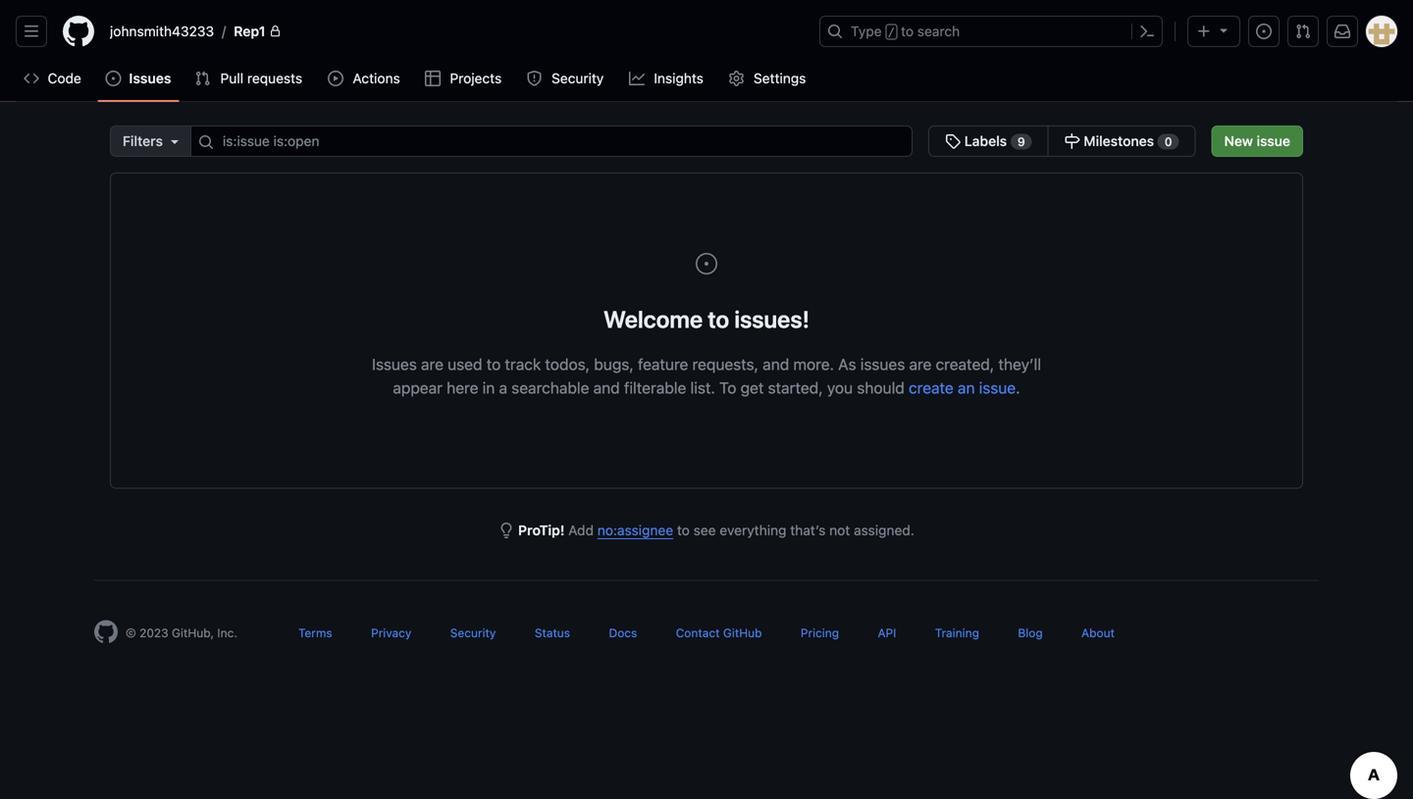 Task type: locate. For each thing, give the bounding box(es) containing it.
/ for type
[[888, 26, 895, 39]]

searchable
[[512, 379, 589, 398]]

0 horizontal spatial git pull request image
[[195, 71, 211, 86]]

are
[[421, 355, 444, 374], [909, 355, 932, 374]]

/ inside type / to search
[[888, 26, 895, 39]]

security link left status
[[450, 627, 496, 640]]

git pull request image for issue opened image
[[1296, 24, 1311, 39]]

security right the shield image
[[552, 70, 604, 86]]

1 vertical spatial issue opened image
[[695, 252, 718, 276]]

0 vertical spatial git pull request image
[[1296, 24, 1311, 39]]

0 horizontal spatial issue opened image
[[105, 71, 121, 86]]

1 horizontal spatial issues
[[372, 355, 417, 374]]

and
[[763, 355, 789, 374], [594, 379, 620, 398]]

get
[[741, 379, 764, 398]]

api
[[878, 627, 897, 640]]

not
[[830, 523, 850, 539]]

api link
[[878, 627, 897, 640]]

issue opened image
[[105, 71, 121, 86], [695, 252, 718, 276]]

and down bugs,
[[594, 379, 620, 398]]

contact github
[[676, 627, 762, 640]]

©
[[126, 627, 136, 640]]

about link
[[1082, 627, 1115, 640]]

None search field
[[110, 126, 1196, 157]]

none search field containing filters
[[110, 126, 1196, 157]]

an
[[958, 379, 975, 398]]

are up appear
[[421, 355, 444, 374]]

1 vertical spatial issue
[[979, 379, 1016, 398]]

git pull request image left notifications icon
[[1296, 24, 1311, 39]]

triangle down image right plus image
[[1216, 22, 1232, 38]]

requests
[[247, 70, 302, 86]]

security left status
[[450, 627, 496, 640]]

track
[[505, 355, 541, 374]]

triangle down image
[[1216, 22, 1232, 38], [167, 133, 182, 149]]

0 vertical spatial issues
[[129, 70, 171, 86]]

pull requests link
[[187, 64, 312, 93]]

are up create
[[909, 355, 932, 374]]

1 horizontal spatial git pull request image
[[1296, 24, 1311, 39]]

Issues search field
[[190, 126, 913, 157]]

assigned.
[[854, 523, 915, 539]]

blog link
[[1018, 627, 1043, 640]]

graph image
[[629, 71, 645, 86]]

more.
[[794, 355, 834, 374]]

issue element
[[929, 126, 1196, 157]]

security inside security link
[[552, 70, 604, 86]]

list containing johnsmith43233 /
[[102, 16, 808, 47]]

issue right an
[[979, 379, 1016, 398]]

table image
[[425, 71, 441, 86]]

in
[[483, 379, 495, 398]]

0 horizontal spatial issues
[[129, 70, 171, 86]]

type
[[851, 23, 882, 39]]

milestones 0
[[1080, 133, 1172, 149]]

blog
[[1018, 627, 1043, 640]]

git pull request image left pull on the top left
[[195, 71, 211, 86]]

1 horizontal spatial are
[[909, 355, 932, 374]]

security link up search all issues text box
[[519, 64, 613, 93]]

security
[[552, 70, 604, 86], [450, 627, 496, 640]]

to up "in"
[[487, 355, 501, 374]]

search image
[[198, 134, 214, 150]]

0 horizontal spatial security
[[450, 627, 496, 640]]

1 vertical spatial security
[[450, 627, 496, 640]]

code image
[[24, 71, 39, 86]]

create an issue link
[[909, 379, 1016, 398]]

/
[[222, 23, 226, 39], [888, 26, 895, 39]]

1 are from the left
[[421, 355, 444, 374]]

1 horizontal spatial security
[[552, 70, 604, 86]]

command palette image
[[1140, 24, 1155, 39]]

as
[[838, 355, 856, 374]]

issue opened image up the welcome to issues!
[[695, 252, 718, 276]]

1 horizontal spatial issue opened image
[[695, 252, 718, 276]]

/ inside the johnsmith43233 /
[[222, 23, 226, 39]]

0 horizontal spatial triangle down image
[[167, 133, 182, 149]]

issues
[[129, 70, 171, 86], [372, 355, 417, 374]]

issue right new
[[1257, 133, 1291, 149]]

should
[[857, 379, 905, 398]]

1 horizontal spatial security link
[[519, 64, 613, 93]]

/ right type
[[888, 26, 895, 39]]

/ left rep1
[[222, 23, 226, 39]]

1 vertical spatial git pull request image
[[195, 71, 211, 86]]

type / to search
[[851, 23, 960, 39]]

1 vertical spatial triangle down image
[[167, 133, 182, 149]]

0 vertical spatial security
[[552, 70, 604, 86]]

1 horizontal spatial and
[[763, 355, 789, 374]]

shield image
[[527, 71, 542, 86]]

welcome to issues!
[[604, 306, 810, 333]]

0 vertical spatial triangle down image
[[1216, 22, 1232, 38]]

and up started,
[[763, 355, 789, 374]]

issue opened image inside "issues" link
[[105, 71, 121, 86]]

that's
[[790, 523, 826, 539]]

© 2023 github, inc.
[[126, 627, 237, 640]]

lock image
[[270, 26, 281, 37]]

triangle down image left search image
[[167, 133, 182, 149]]

homepage image up "code"
[[63, 16, 94, 47]]

0 horizontal spatial are
[[421, 355, 444, 374]]

0
[[1165, 135, 1172, 149]]

actions
[[353, 70, 400, 86]]

1 horizontal spatial /
[[888, 26, 895, 39]]

protip!
[[518, 523, 565, 539]]

0 horizontal spatial /
[[222, 23, 226, 39]]

1 horizontal spatial triangle down image
[[1216, 22, 1232, 38]]

security link
[[519, 64, 613, 93], [450, 627, 496, 640]]

0 horizontal spatial security link
[[450, 627, 496, 640]]

docs
[[609, 627, 637, 640]]

issues for issues
[[129, 70, 171, 86]]

issues down johnsmith43233 link
[[129, 70, 171, 86]]

homepage image left ©
[[94, 621, 118, 644]]

9
[[1018, 135, 1025, 149]]

gear image
[[729, 71, 744, 86]]

1 vertical spatial issues
[[372, 355, 417, 374]]

git pull request image inside 'pull requests' link
[[195, 71, 211, 86]]

0 vertical spatial issue opened image
[[105, 71, 121, 86]]

light bulb image
[[499, 523, 515, 539]]

issue
[[1257, 133, 1291, 149], [979, 379, 1016, 398]]

status link
[[535, 627, 570, 640]]

2023
[[139, 627, 169, 640]]

to
[[901, 23, 914, 39], [708, 306, 729, 333], [487, 355, 501, 374], [677, 523, 690, 539]]

no:assignee link
[[598, 523, 673, 539]]

pricing
[[801, 627, 839, 640]]

issue opened image right "code"
[[105, 71, 121, 86]]

homepage image
[[63, 16, 94, 47], [94, 621, 118, 644]]

new issue
[[1225, 133, 1291, 149]]

git pull request image
[[1296, 24, 1311, 39], [195, 71, 211, 86]]

contact
[[676, 627, 720, 640]]

1 vertical spatial and
[[594, 379, 620, 398]]

0 vertical spatial issue
[[1257, 133, 1291, 149]]

training link
[[935, 627, 980, 640]]

filterable
[[624, 379, 686, 398]]

0 vertical spatial and
[[763, 355, 789, 374]]

issues up appear
[[372, 355, 417, 374]]

issues inside issues are used to track todos, bugs, feature requests, and more. as issues are created, they'll appear here in a searchable and filterable list. to get started, you should
[[372, 355, 417, 374]]

list
[[102, 16, 808, 47]]



Task type: describe. For each thing, give the bounding box(es) containing it.
they'll
[[999, 355, 1041, 374]]

rep1
[[234, 23, 266, 39]]

contact github link
[[676, 627, 762, 640]]

labels
[[965, 133, 1007, 149]]

a
[[499, 379, 507, 398]]

projects link
[[417, 64, 511, 93]]

settings
[[754, 70, 806, 86]]

feature
[[638, 355, 688, 374]]

new
[[1225, 133, 1253, 149]]

issues are used to track todos, bugs, feature requests, and more. as issues are created, they'll appear here in a searchable and filterable list. to get started, you should
[[372, 355, 1041, 398]]

code link
[[16, 64, 90, 93]]

.
[[1016, 379, 1020, 398]]

started,
[[768, 379, 823, 398]]

issues
[[861, 355, 905, 374]]

1 horizontal spatial issue
[[1257, 133, 1291, 149]]

plus image
[[1197, 24, 1212, 39]]

list.
[[691, 379, 715, 398]]

labels 9
[[961, 133, 1025, 149]]

johnsmith43233 link
[[102, 16, 222, 47]]

johnsmith43233
[[110, 23, 214, 39]]

status
[[535, 627, 570, 640]]

training
[[935, 627, 980, 640]]

pull requests
[[220, 70, 302, 86]]

milestone image
[[1065, 133, 1080, 149]]

search
[[918, 23, 960, 39]]

Search all issues text field
[[190, 126, 913, 157]]

issues!
[[735, 306, 810, 333]]

created,
[[936, 355, 995, 374]]

everything
[[720, 523, 787, 539]]

rep1 link
[[226, 16, 289, 47]]

filters button
[[110, 126, 191, 157]]

issues link
[[98, 64, 179, 93]]

actions link
[[320, 64, 409, 93]]

0 vertical spatial homepage image
[[63, 16, 94, 47]]

git pull request image for issue opened icon inside the "issues" link
[[195, 71, 211, 86]]

settings link
[[721, 64, 815, 93]]

issue opened image for issues
[[105, 71, 121, 86]]

privacy link
[[371, 627, 412, 640]]

issue opened image
[[1256, 24, 1272, 39]]

see
[[694, 523, 716, 539]]

/ for johnsmith43233
[[222, 23, 226, 39]]

privacy
[[371, 627, 412, 640]]

pricing link
[[801, 627, 839, 640]]

play image
[[328, 71, 344, 86]]

add
[[569, 523, 594, 539]]

you
[[827, 379, 853, 398]]

insights link
[[621, 64, 713, 93]]

2 are from the left
[[909, 355, 932, 374]]

issues for issues are used to track todos, bugs, feature requests, and more. as issues are created, they'll appear here in a searchable and filterable list. to get started, you should
[[372, 355, 417, 374]]

to
[[719, 379, 737, 398]]

to left the see
[[677, 523, 690, 539]]

triangle down image inside filters popup button
[[167, 133, 182, 149]]

0 horizontal spatial issue
[[979, 379, 1016, 398]]

new issue link
[[1212, 126, 1303, 157]]

notifications image
[[1335, 24, 1351, 39]]

terms link
[[298, 627, 332, 640]]

pull
[[220, 70, 244, 86]]

milestones
[[1084, 133, 1154, 149]]

github
[[723, 627, 762, 640]]

protip! add no:assignee to see everything that's not assigned.
[[518, 523, 915, 539]]

appear
[[393, 379, 443, 398]]

terms
[[298, 627, 332, 640]]

to left search
[[901, 23, 914, 39]]

used
[[448, 355, 482, 374]]

0 horizontal spatial and
[[594, 379, 620, 398]]

projects
[[450, 70, 502, 86]]

to up "requests,"
[[708, 306, 729, 333]]

issue opened image for welcome to issues!
[[695, 252, 718, 276]]

todos,
[[545, 355, 590, 374]]

1 vertical spatial homepage image
[[94, 621, 118, 644]]

to inside issues are used to track todos, bugs, feature requests, and more. as issues are created, they'll appear here in a searchable and filterable list. to get started, you should
[[487, 355, 501, 374]]

here
[[447, 379, 478, 398]]

about
[[1082, 627, 1115, 640]]

requests,
[[693, 355, 759, 374]]

tag image
[[945, 133, 961, 149]]

github,
[[172, 627, 214, 640]]

filters
[[123, 133, 163, 149]]

docs link
[[609, 627, 637, 640]]

code
[[48, 70, 81, 86]]

insights
[[654, 70, 704, 86]]

bugs,
[[594, 355, 634, 374]]

inc.
[[217, 627, 237, 640]]

create an issue .
[[909, 379, 1020, 398]]

johnsmith43233 /
[[110, 23, 226, 39]]

1 vertical spatial security link
[[450, 627, 496, 640]]

no:assignee
[[598, 523, 673, 539]]

welcome
[[604, 306, 703, 333]]

0 vertical spatial security link
[[519, 64, 613, 93]]

create
[[909, 379, 954, 398]]



Task type: vqa. For each thing, say whether or not it's contained in the screenshot.
'triangle down' image
yes



